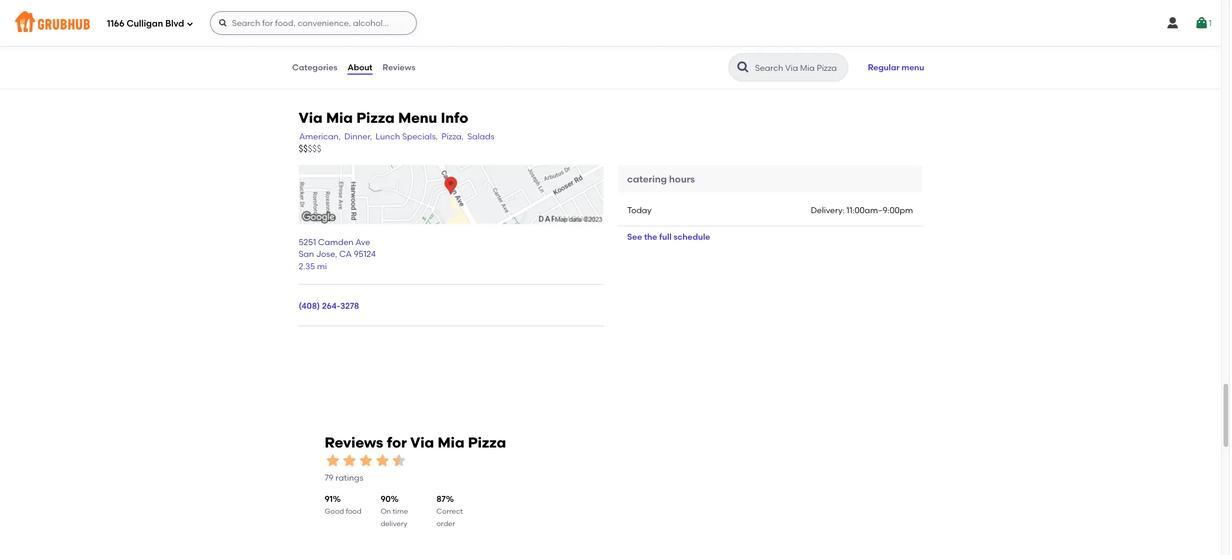 Task type: locate. For each thing, give the bounding box(es) containing it.
95124
[[354, 249, 376, 259]]

lunch
[[376, 131, 400, 141]]

via up american,
[[299, 109, 323, 127]]

264-
[[322, 301, 340, 311]]

reviews up ratings
[[325, 435, 383, 452]]

0 horizontal spatial via
[[299, 109, 323, 127]]

menu
[[902, 62, 925, 72]]

reviews right the about
[[383, 62, 416, 72]]

reviews inside button
[[383, 62, 416, 72]]

via right for
[[410, 435, 434, 452]]

schedule
[[674, 232, 710, 242]]

,
[[335, 249, 337, 259]]

90 on time delivery
[[381, 495, 408, 528]]

via
[[299, 109, 323, 127], [410, 435, 434, 452]]

culligan
[[127, 18, 163, 29]]

0 vertical spatial pizza
[[356, 109, 395, 127]]

today
[[627, 206, 652, 216]]

1 button
[[1195, 12, 1212, 34]]

5
[[436, 11, 441, 19]]

2.35
[[299, 261, 315, 271]]

79 ratings
[[325, 473, 364, 484]]

mia right for
[[438, 435, 465, 452]]

ratings
[[336, 473, 364, 484]]

reviews
[[383, 62, 416, 72], [325, 435, 383, 452]]

1 horizontal spatial via
[[410, 435, 434, 452]]

79
[[325, 473, 334, 484]]

time
[[393, 508, 408, 516]]

food
[[346, 508, 362, 516]]

90
[[381, 495, 391, 505]]

mia
[[326, 109, 353, 127], [438, 435, 465, 452]]

1 horizontal spatial mia
[[438, 435, 465, 452]]

via mia pizza menu info
[[299, 109, 469, 127]]

0 horizontal spatial mia
[[326, 109, 353, 127]]

svg image
[[1166, 16, 1180, 30], [1195, 16, 1209, 30], [218, 18, 228, 28], [187, 20, 194, 27]]

on
[[381, 508, 391, 516]]

catering hours
[[627, 173, 695, 185]]

see the full schedule button
[[618, 227, 720, 248]]

good
[[325, 508, 344, 516]]

specials,
[[402, 131, 438, 141]]

5251 camden ave san jose , ca 95124 2.35 mi
[[299, 237, 376, 271]]

mia up dinner,
[[326, 109, 353, 127]]

0 vertical spatial reviews
[[383, 62, 416, 72]]

american, button
[[299, 130, 341, 143]]

0 vertical spatial via
[[299, 109, 323, 127]]

reviews for reviews
[[383, 62, 416, 72]]

1 vertical spatial via
[[410, 435, 434, 452]]

regular
[[868, 62, 900, 72]]

1
[[1209, 18, 1212, 28]]

regular menu
[[868, 62, 925, 72]]

1 vertical spatial reviews
[[325, 435, 383, 452]]

0 vertical spatial mia
[[326, 109, 353, 127]]

info
[[441, 109, 469, 127]]

reviews button
[[382, 46, 416, 89]]

star icon image
[[325, 453, 341, 469], [341, 453, 358, 469], [358, 453, 374, 469], [374, 453, 391, 469], [391, 453, 408, 469], [391, 453, 408, 469]]

mi
[[317, 261, 327, 271]]

1 horizontal spatial pizza
[[468, 435, 506, 452]]

delivery: 11:00am–9:00pm
[[811, 206, 913, 216]]

lunch specials, button
[[375, 130, 439, 143]]

5251
[[299, 237, 316, 247]]

pizza
[[356, 109, 395, 127], [468, 435, 506, 452]]

see
[[627, 232, 642, 242]]



Task type: describe. For each thing, give the bounding box(es) containing it.
regular menu button
[[863, 54, 930, 80]]

91
[[325, 495, 333, 505]]

american, dinner, lunch specials, pizza, salads
[[299, 131, 495, 141]]

blvd
[[165, 18, 184, 29]]

1 vertical spatial mia
[[438, 435, 465, 452]]

$$
[[299, 144, 308, 155]]

salads
[[467, 131, 495, 141]]

(408) 264-3278
[[299, 301, 359, 311]]

svg image inside 1 button
[[1195, 16, 1209, 30]]

main navigation navigation
[[0, 0, 1222, 46]]

pizza,
[[442, 131, 464, 141]]

delivery
[[381, 520, 407, 528]]

0 horizontal spatial pizza
[[356, 109, 395, 127]]

87 correct order
[[437, 495, 463, 528]]

11:00am–9:00pm
[[847, 206, 913, 216]]

jose
[[316, 249, 335, 259]]

ave
[[356, 237, 370, 247]]

1166 culligan blvd
[[107, 18, 184, 29]]

menu
[[398, 109, 437, 127]]

about button
[[347, 46, 373, 89]]

1166
[[107, 18, 124, 29]]

full
[[659, 232, 672, 242]]

hours
[[669, 173, 695, 185]]

american,
[[299, 131, 341, 141]]

order
[[437, 520, 455, 528]]

categories
[[292, 62, 338, 72]]

for
[[387, 435, 407, 452]]

salads button
[[467, 130, 495, 143]]

camden
[[318, 237, 354, 247]]

87
[[437, 495, 446, 505]]

ca
[[339, 249, 352, 259]]

categories button
[[292, 46, 338, 89]]

dinner, button
[[344, 130, 373, 143]]

search icon image
[[736, 60, 751, 74]]

delivery:
[[811, 206, 845, 216]]

91 good food
[[325, 495, 362, 516]]

1 vertical spatial pizza
[[468, 435, 506, 452]]

Search for food, convenience, alcohol... search field
[[210, 11, 417, 35]]

san
[[299, 249, 314, 259]]

correct
[[437, 508, 463, 516]]

serves 5
[[412, 11, 441, 19]]

about
[[348, 62, 373, 72]]

(408)
[[299, 301, 320, 311]]

reviews for via mia pizza
[[325, 435, 506, 452]]

$$$$$
[[299, 144, 322, 155]]

(408) 264-3278 button
[[299, 300, 359, 312]]

Search Via Mia Pizza search field
[[754, 62, 844, 73]]

the
[[644, 232, 658, 242]]

3278
[[340, 301, 359, 311]]

pizza, button
[[441, 130, 464, 143]]

catering
[[627, 173, 667, 185]]

dinner,
[[344, 131, 372, 141]]

reviews for reviews for via mia pizza
[[325, 435, 383, 452]]

serves 5 button
[[405, 0, 660, 28]]

serves
[[412, 11, 435, 19]]

see the full schedule
[[627, 232, 710, 242]]



Task type: vqa. For each thing, say whether or not it's contained in the screenshot.
right "Mia"
yes



